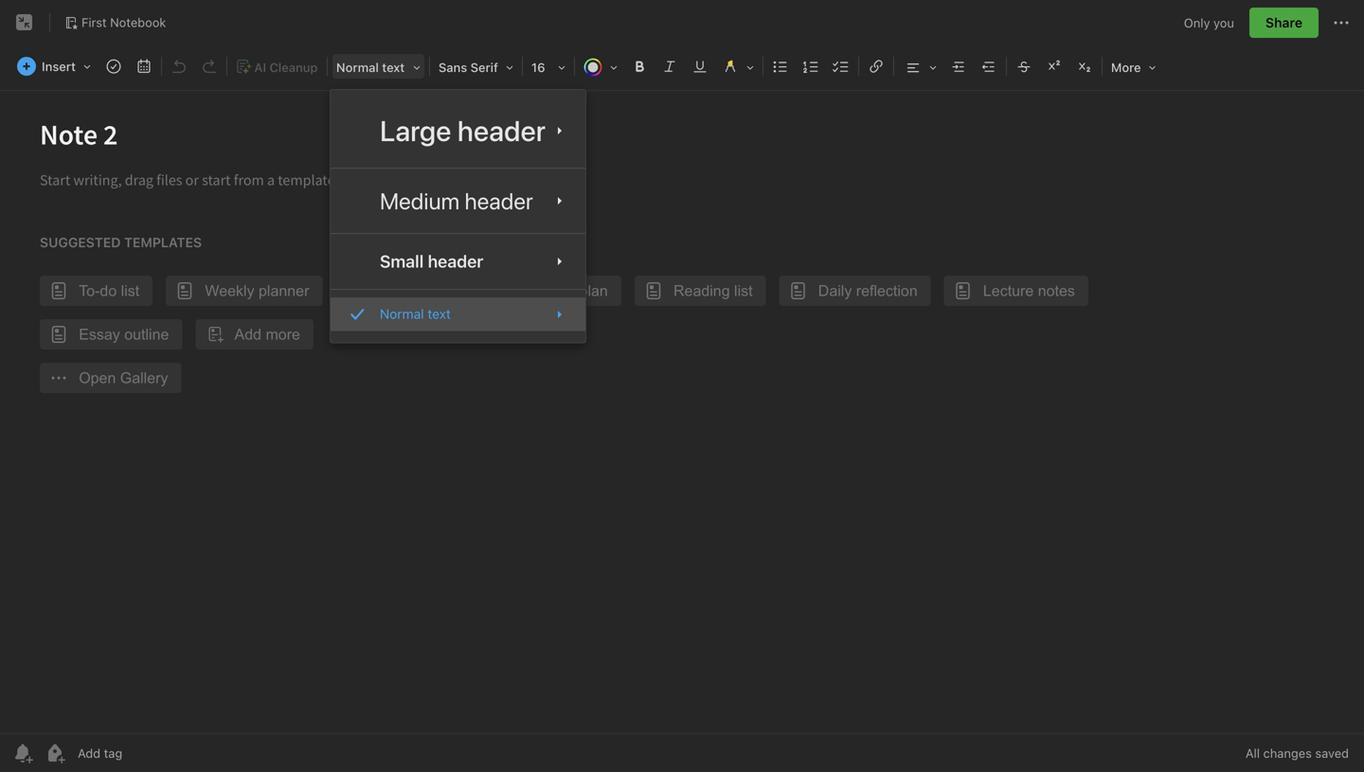 Task type: locate. For each thing, give the bounding box(es) containing it.
0 vertical spatial [object object] field
[[331, 101, 586, 160]]

text
[[382, 60, 405, 74], [428, 306, 451, 322]]

1 vertical spatial text
[[428, 306, 451, 322]]

normal text inside heading level field
[[336, 60, 405, 74]]

[object object] field up normal text menu item
[[331, 242, 586, 282]]

text inside menu item
[[428, 306, 451, 322]]

add tag image
[[44, 742, 66, 765]]

indent image
[[945, 53, 972, 80]]

1 horizontal spatial text
[[428, 306, 451, 322]]

normal text up large at the left top
[[336, 60, 405, 74]]

0 vertical spatial normal
[[336, 60, 379, 74]]

outdent image
[[976, 53, 1002, 80]]

normal
[[336, 60, 379, 74], [380, 306, 424, 322]]

bulleted list image
[[767, 53, 794, 80]]

Alignment field
[[896, 53, 944, 81]]

dropdown list menu
[[331, 101, 586, 331]]

1 vertical spatial [object object] field
[[331, 176, 586, 226]]

normal inside menu item
[[380, 306, 424, 322]]

0 vertical spatial text
[[382, 60, 405, 74]]

header inside large header link
[[457, 114, 546, 147]]

header up small header link
[[465, 188, 533, 214]]

serif
[[471, 60, 498, 74]]

notebook
[[110, 15, 166, 29]]

More field
[[1105, 53, 1163, 81]]

3 [object object] field from the top
[[331, 242, 586, 282]]

note window element
[[0, 0, 1364, 772]]

header for small header
[[428, 251, 483, 272]]

collapse note image
[[13, 11, 36, 34]]

1 horizontal spatial normal
[[380, 306, 424, 322]]

small header link
[[331, 242, 586, 282]]

normal text inside menu item
[[380, 306, 451, 322]]

all changes saved
[[1246, 746, 1349, 760]]

large header
[[380, 114, 546, 147]]

header up normal text menu item
[[428, 251, 483, 272]]

header for large header
[[457, 114, 546, 147]]

text down small header
[[428, 306, 451, 322]]

1 [object object] field from the top
[[331, 101, 586, 160]]

header
[[457, 114, 546, 147], [465, 188, 533, 214], [428, 251, 483, 272]]

header for medium header
[[465, 188, 533, 214]]

0 vertical spatial normal text
[[336, 60, 405, 74]]

medium
[[380, 188, 460, 214]]

header down "serif"
[[457, 114, 546, 147]]

normal text down small at the top
[[380, 306, 451, 322]]

[object object] field down sans
[[331, 101, 586, 160]]

More actions field
[[1330, 8, 1353, 38]]

[object object] field up small header link
[[331, 176, 586, 226]]

text left sans
[[382, 60, 405, 74]]

2 vertical spatial header
[[428, 251, 483, 272]]

bold image
[[626, 53, 653, 80]]

more
[[1111, 60, 1141, 74]]

header inside medium header link
[[465, 188, 533, 214]]

0 horizontal spatial text
[[382, 60, 405, 74]]

1 vertical spatial normal text
[[380, 306, 451, 322]]

only you
[[1184, 15, 1234, 30]]

0 vertical spatial header
[[457, 114, 546, 147]]

0 horizontal spatial normal
[[336, 60, 379, 74]]

normal text link
[[331, 298, 586, 331]]

2 [object object] field from the top
[[331, 176, 586, 226]]

[object object] field containing large header
[[331, 101, 586, 160]]

insert link image
[[863, 53, 890, 80]]

share button
[[1250, 8, 1319, 38]]

[object Object] field
[[331, 101, 586, 160], [331, 176, 586, 226], [331, 242, 586, 282]]

header inside small header link
[[428, 251, 483, 272]]

1 vertical spatial normal
[[380, 306, 424, 322]]

2 vertical spatial [object object] field
[[331, 242, 586, 282]]

1 vertical spatial header
[[465, 188, 533, 214]]

normal text
[[336, 60, 405, 74], [380, 306, 451, 322]]



Task type: vqa. For each thing, say whether or not it's contained in the screenshot.
search field in the left of the page inside the main element
no



Task type: describe. For each thing, give the bounding box(es) containing it.
[object object] field containing small header
[[331, 242, 586, 282]]

normal inside heading level field
[[336, 60, 379, 74]]

first notebook
[[81, 15, 166, 29]]

underline image
[[687, 53, 713, 80]]

insert
[[42, 59, 76, 73]]

normal text menu item
[[331, 298, 586, 331]]

Font family field
[[432, 53, 520, 81]]

italic image
[[657, 53, 683, 80]]

large
[[380, 114, 451, 147]]

superscript image
[[1041, 53, 1068, 80]]

large header link
[[331, 101, 586, 160]]

Font color field
[[577, 53, 624, 81]]

share
[[1266, 15, 1303, 30]]

Heading level field
[[330, 53, 427, 81]]

Insert field
[[12, 53, 98, 80]]

sans
[[439, 60, 467, 74]]

first notebook button
[[58, 9, 173, 36]]

Highlight field
[[715, 53, 761, 81]]

text inside heading level field
[[382, 60, 405, 74]]

medium header
[[380, 188, 533, 214]]

all
[[1246, 746, 1260, 760]]

small header
[[380, 251, 483, 272]]

first
[[81, 15, 107, 29]]

strikethrough image
[[1011, 53, 1037, 80]]

saved
[[1315, 746, 1349, 760]]

changes
[[1263, 746, 1312, 760]]

more actions image
[[1330, 11, 1353, 34]]

calendar event image
[[131, 53, 157, 80]]

16
[[531, 60, 545, 74]]

small
[[380, 251, 424, 272]]

[object object] field containing medium header
[[331, 176, 586, 226]]

Add tag field
[[76, 745, 218, 761]]

only
[[1184, 15, 1210, 30]]

you
[[1214, 15, 1234, 30]]

task image
[[100, 53, 127, 80]]

checklist image
[[828, 53, 855, 80]]

subscript image
[[1071, 53, 1098, 80]]

add a reminder image
[[11, 742, 34, 765]]

[object Object] field
[[331, 298, 586, 331]]

sans serif
[[439, 60, 498, 74]]

Font size field
[[525, 53, 572, 81]]

numbered list image
[[798, 53, 824, 80]]

Note Editor text field
[[0, 91, 1364, 733]]

medium header link
[[331, 176, 586, 226]]



